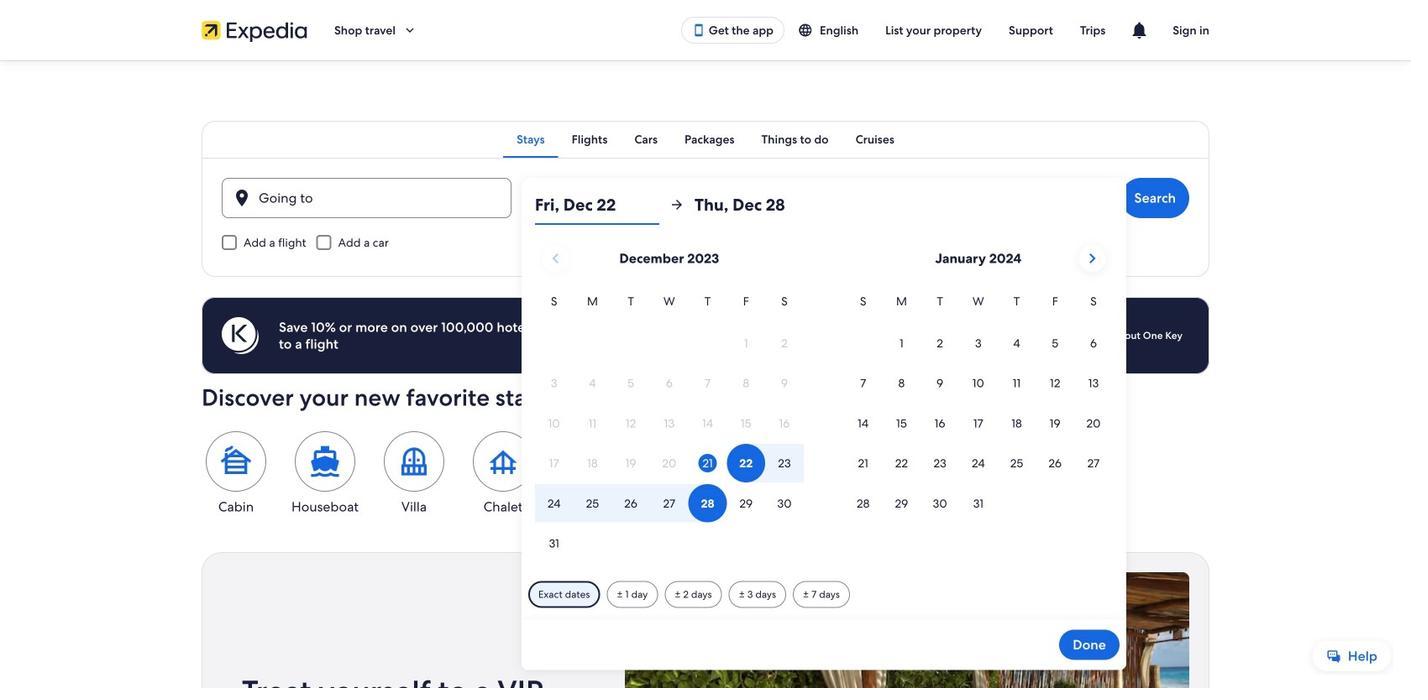 Task type: vqa. For each thing, say whether or not it's contained in the screenshot.
THE PREVIOUS MONTH Image
yes



Task type: locate. For each thing, give the bounding box(es) containing it.
communication center icon image
[[1129, 20, 1149, 40]]

main content
[[0, 60, 1411, 689]]

today element
[[698, 454, 717, 473]]

download the app button image
[[692, 24, 705, 37]]

expedia logo image
[[202, 18, 307, 42]]

december 2023 element
[[535, 292, 804, 565]]

small image
[[798, 23, 820, 38]]

tab list
[[202, 121, 1210, 158]]

directional image
[[669, 197, 684, 213]]

shop travel image
[[402, 23, 417, 38]]

application
[[535, 239, 1113, 565]]



Task type: describe. For each thing, give the bounding box(es) containing it.
previous month image
[[545, 249, 566, 269]]

january 2024 element
[[844, 292, 1113, 525]]

next month image
[[1082, 249, 1102, 269]]



